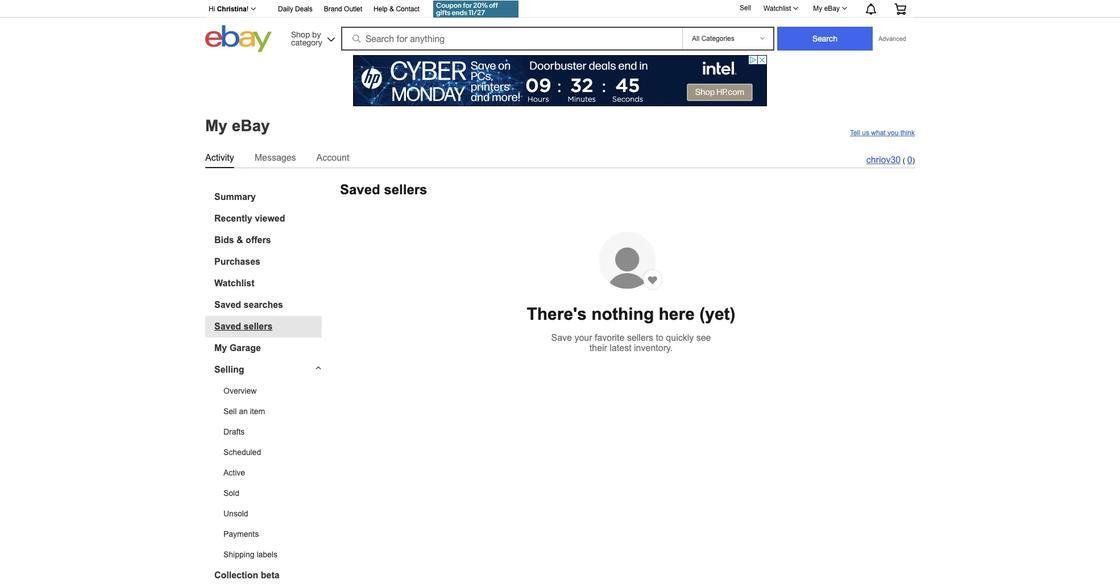 Task type: describe. For each thing, give the bounding box(es) containing it.
summary link
[[214, 192, 322, 202]]

hi
[[209, 5, 215, 13]]

labels
[[257, 550, 277, 559]]

tell us what you think
[[850, 129, 915, 137]]

ebay inside there's nothing here (yet) main content
[[232, 117, 270, 135]]

sell an item
[[223, 407, 265, 416]]

1 vertical spatial my
[[205, 117, 227, 135]]

my garage link
[[214, 343, 322, 353]]

daily deals
[[278, 5, 313, 13]]

purchases link
[[214, 257, 322, 267]]

save
[[551, 333, 572, 343]]

purchases
[[214, 257, 260, 266]]

my for my garage link
[[214, 343, 227, 353]]

collection beta
[[214, 571, 280, 580]]

Search for anything text field
[[343, 28, 680, 49]]

scheduled link
[[223, 448, 322, 457]]

christina
[[217, 5, 247, 13]]

get an extra 20% off image
[[433, 1, 518, 18]]

saved for saved searches link
[[214, 300, 241, 310]]

activity
[[205, 153, 234, 162]]

recently viewed link
[[214, 213, 322, 224]]

active link
[[223, 468, 322, 477]]

offers
[[246, 235, 271, 245]]

0 horizontal spatial sellers
[[244, 322, 273, 331]]

your
[[574, 333, 592, 343]]

chriov30 link
[[866, 155, 901, 165]]

drafts link
[[223, 427, 322, 436]]

1 horizontal spatial sellers
[[384, 182, 427, 197]]

there's nothing here (yet)
[[527, 305, 735, 324]]

shipping
[[223, 550, 254, 559]]

shipping labels
[[223, 550, 277, 559]]

us
[[862, 129, 869, 137]]

deals
[[295, 5, 313, 13]]

see
[[696, 333, 711, 343]]

shop
[[291, 30, 310, 39]]

shipping labels link
[[223, 550, 322, 559]]

payments link
[[223, 530, 322, 539]]

1 vertical spatial watchlist link
[[214, 278, 322, 289]]

daily
[[278, 5, 293, 13]]

(yet)
[[699, 305, 735, 324]]

nothing
[[591, 305, 654, 324]]

outlet
[[344, 5, 362, 13]]

saved searches link
[[214, 300, 322, 310]]

you
[[887, 129, 899, 137]]

my ebay link
[[807, 2, 852, 15]]

0 link
[[907, 155, 912, 165]]

collection beta link
[[214, 571, 322, 581]]

& for help
[[390, 5, 394, 13]]

collection
[[214, 571, 258, 580]]

item
[[250, 407, 265, 416]]

unsold
[[223, 509, 248, 518]]

!
[[247, 5, 248, 13]]

overview link
[[223, 386, 322, 395]]

& for bids
[[237, 235, 243, 245]]

category
[[291, 38, 322, 47]]

drafts
[[223, 427, 245, 436]]

here
[[659, 305, 695, 324]]

account navigation
[[202, 0, 915, 19]]

tell
[[850, 129, 860, 137]]

contact
[[396, 5, 419, 13]]

latest
[[610, 344, 631, 353]]

summary
[[214, 192, 256, 202]]

account
[[316, 153, 349, 162]]

recently
[[214, 213, 252, 223]]

1 vertical spatial saved sellers
[[214, 322, 273, 331]]

saved sellers link
[[214, 322, 322, 332]]

an
[[239, 407, 248, 416]]

shop by category banner
[[202, 0, 915, 55]]

tell us what you think link
[[850, 129, 915, 137]]

what
[[871, 129, 886, 137]]

my ebay inside account "navigation"
[[813, 5, 840, 13]]

help
[[374, 5, 388, 13]]

1 horizontal spatial watchlist link
[[757, 2, 804, 15]]

there's nothing here (yet) main content
[[5, 55, 1116, 584]]

beta
[[261, 571, 280, 580]]

activity link
[[205, 150, 234, 165]]



Task type: vqa. For each thing, say whether or not it's contained in the screenshot.
Brand Outlet
yes



Task type: locate. For each thing, give the bounding box(es) containing it.
0 horizontal spatial saved sellers
[[214, 322, 273, 331]]

watchlist right sell link
[[764, 5, 791, 13]]

0 vertical spatial saved
[[340, 182, 380, 197]]

0 vertical spatial ebay
[[824, 5, 840, 13]]

active
[[223, 468, 245, 477]]

brand outlet link
[[324, 3, 362, 16]]

sell
[[740, 4, 751, 12], [223, 407, 237, 416]]

overview
[[223, 386, 257, 395]]

1 horizontal spatial &
[[390, 5, 394, 13]]

sold
[[223, 489, 239, 498]]

2 horizontal spatial sellers
[[627, 333, 653, 343]]

garage
[[230, 343, 261, 353]]

0 vertical spatial my
[[813, 5, 822, 13]]

sell link
[[735, 4, 756, 12]]

0 vertical spatial my ebay
[[813, 5, 840, 13]]

watchlist down purchases
[[214, 278, 254, 288]]

(
[[903, 156, 905, 165]]

1 vertical spatial watchlist
[[214, 278, 254, 288]]

1 horizontal spatial my ebay
[[813, 5, 840, 13]]

saved left searches
[[214, 300, 241, 310]]

watchlist inside there's nothing here (yet) main content
[[214, 278, 254, 288]]

& inside account "navigation"
[[390, 5, 394, 13]]

sell inside there's nothing here (yet) main content
[[223, 407, 237, 416]]

)
[[912, 156, 915, 165]]

advanced link
[[873, 27, 912, 50]]

& right bids
[[237, 235, 243, 245]]

2 vertical spatial saved
[[214, 322, 241, 331]]

1 vertical spatial sell
[[223, 407, 237, 416]]

brand outlet
[[324, 5, 362, 13]]

& inside there's nothing here (yet) main content
[[237, 235, 243, 245]]

0 vertical spatial &
[[390, 5, 394, 13]]

think
[[900, 129, 915, 137]]

1 vertical spatial sellers
[[244, 322, 273, 331]]

1 vertical spatial my ebay
[[205, 117, 270, 135]]

chriov30 ( 0 )
[[866, 155, 915, 165]]

inventory.
[[634, 344, 673, 353]]

selling
[[214, 365, 244, 374]]

watchlist inside account "navigation"
[[764, 5, 791, 13]]

watchlist link right sell link
[[757, 2, 804, 15]]

saved sellers
[[340, 182, 427, 197], [214, 322, 273, 331]]

chriov30
[[866, 155, 901, 165]]

sold link
[[223, 489, 322, 498]]

bids & offers
[[214, 235, 271, 245]]

saved down account link
[[340, 182, 380, 197]]

& right help
[[390, 5, 394, 13]]

0 vertical spatial saved sellers
[[340, 182, 427, 197]]

there's
[[527, 305, 587, 324]]

advertisement region
[[353, 55, 767, 106]]

hi christina !
[[209, 5, 248, 13]]

0 horizontal spatial ebay
[[232, 117, 270, 135]]

watchlist
[[764, 5, 791, 13], [214, 278, 254, 288]]

0 vertical spatial watchlist link
[[757, 2, 804, 15]]

save your favorite sellers to quickly see their latest inventory.
[[551, 333, 711, 353]]

their
[[589, 344, 607, 353]]

bids & offers link
[[214, 235, 322, 245]]

my for my ebay link
[[813, 5, 822, 13]]

None submit
[[777, 27, 873, 51]]

2 vertical spatial my
[[214, 343, 227, 353]]

selling button
[[205, 365, 322, 375]]

watchlist link down purchases link
[[214, 278, 322, 289]]

sellers inside save your favorite sellers to quickly see their latest inventory.
[[627, 333, 653, 343]]

1 vertical spatial ebay
[[232, 117, 270, 135]]

shop by category
[[291, 30, 322, 47]]

account link
[[316, 150, 349, 165]]

saved
[[340, 182, 380, 197], [214, 300, 241, 310], [214, 322, 241, 331]]

my
[[813, 5, 822, 13], [205, 117, 227, 135], [214, 343, 227, 353]]

0 horizontal spatial my ebay
[[205, 117, 270, 135]]

recently viewed
[[214, 213, 285, 223]]

ebay inside account "navigation"
[[824, 5, 840, 13]]

1 vertical spatial saved
[[214, 300, 241, 310]]

payments
[[223, 530, 259, 539]]

sell an item link
[[223, 407, 322, 416]]

bids
[[214, 235, 234, 245]]

sell for sell
[[740, 4, 751, 12]]

my garage
[[214, 343, 261, 353]]

messages link
[[255, 150, 296, 165]]

help & contact
[[374, 5, 419, 13]]

0 vertical spatial sell
[[740, 4, 751, 12]]

your shopping cart image
[[894, 3, 907, 15]]

&
[[390, 5, 394, 13], [237, 235, 243, 245]]

sell for sell an item
[[223, 407, 237, 416]]

my inside account "navigation"
[[813, 5, 822, 13]]

quickly
[[666, 333, 694, 343]]

viewed
[[255, 213, 285, 223]]

0 vertical spatial sellers
[[384, 182, 427, 197]]

sell inside account "navigation"
[[740, 4, 751, 12]]

0 horizontal spatial watchlist
[[214, 278, 254, 288]]

my ebay inside there's nothing here (yet) main content
[[205, 117, 270, 135]]

brand
[[324, 5, 342, 13]]

scheduled
[[223, 448, 261, 457]]

unsold link
[[223, 509, 322, 518]]

1 horizontal spatial saved sellers
[[340, 182, 427, 197]]

0 horizontal spatial &
[[237, 235, 243, 245]]

shop by category button
[[286, 25, 337, 50]]

daily deals link
[[278, 3, 313, 16]]

0 horizontal spatial watchlist link
[[214, 278, 322, 289]]

0
[[907, 155, 912, 165]]

to
[[656, 333, 663, 343]]

searches
[[244, 300, 283, 310]]

0 horizontal spatial sell
[[223, 407, 237, 416]]

by
[[312, 30, 321, 39]]

0 vertical spatial watchlist
[[764, 5, 791, 13]]

advanced
[[878, 35, 906, 42]]

messages
[[255, 153, 296, 162]]

2 vertical spatial sellers
[[627, 333, 653, 343]]

1 horizontal spatial sell
[[740, 4, 751, 12]]

watchlist link
[[757, 2, 804, 15], [214, 278, 322, 289]]

none submit inside shop by category banner
[[777, 27, 873, 51]]

help & contact link
[[374, 3, 419, 16]]

saved up my garage
[[214, 322, 241, 331]]

1 vertical spatial &
[[237, 235, 243, 245]]

1 horizontal spatial ebay
[[824, 5, 840, 13]]

saved searches
[[214, 300, 283, 310]]

saved for saved sellers link in the bottom of the page
[[214, 322, 241, 331]]

1 horizontal spatial watchlist
[[764, 5, 791, 13]]

favorite
[[595, 333, 625, 343]]



